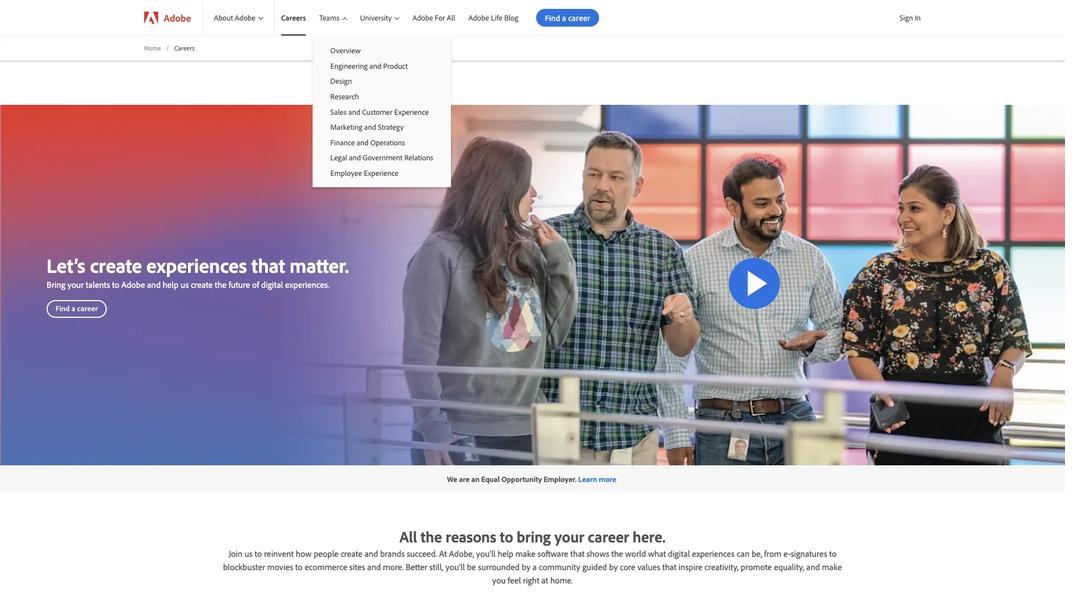 Task type: describe. For each thing, give the bounding box(es) containing it.
adobe inside 'let's create experiences that matter. bring your talents to adobe and help us create the future of digital experiences.'
[[121, 279, 145, 290]]

relations
[[405, 153, 433, 162]]

overview
[[331, 46, 361, 55]]

join us to reinvent how people create and brands succeed. at adobe, you'll help make software that shows the world what digital experiences can be, from e-signatures to blockbuster movies to ec
[[223, 548, 837, 573]]

engineering
[[331, 61, 368, 71]]

you
[[492, 575, 506, 586]]

sales
[[331, 107, 347, 116]]

adobe for all link
[[406, 0, 462, 36]]

experience inside "link"
[[364, 168, 399, 178]]

2 by from the left
[[609, 562, 618, 573]]

product
[[383, 61, 408, 71]]

creativity,
[[705, 562, 739, 573]]

your inside 'let's create experiences that matter. bring your talents to adobe and help us create the future of digital experiences.'
[[67, 279, 84, 290]]

you'll inside ommerce sites and more. better still, you'll be surrounded by a community guided by core values that inspire creativity, promote equality, and make you feel right at home.
[[446, 562, 465, 573]]

an
[[472, 474, 480, 484]]

careers link
[[275, 0, 313, 36]]

signatures
[[791, 548, 828, 559]]

digital inside join us to reinvent how people create and brands succeed. at adobe, you'll help make software that shows the world what digital experiences can be, from e-signatures to blockbuster movies to ec
[[668, 548, 690, 559]]

surrounded
[[478, 562, 520, 573]]

learn
[[579, 474, 597, 484]]

design link
[[313, 73, 451, 89]]

brands
[[380, 548, 405, 559]]

engineering and product link
[[313, 58, 451, 73]]

shows
[[587, 548, 610, 559]]

and inside sales and customer experience link
[[349, 107, 360, 116]]

and inside legal and government relations link
[[349, 153, 361, 162]]

still,
[[430, 562, 444, 573]]

blog
[[504, 13, 519, 23]]

adobe inside about adobe 'popup button'
[[235, 13, 256, 23]]

reinvent
[[264, 548, 294, 559]]

and inside 'engineering and product' link
[[370, 61, 382, 71]]

that for surrounded
[[663, 562, 677, 573]]

digital inside 'let's create experiences that matter. bring your talents to adobe and help us create the future of digital experiences.'
[[261, 279, 283, 290]]

employee experience
[[331, 168, 399, 178]]

core
[[620, 562, 636, 573]]

design
[[331, 76, 352, 86]]

legal
[[331, 153, 347, 162]]

teams button
[[313, 0, 354, 36]]

about adobe
[[214, 13, 256, 23]]

sign in button
[[898, 8, 924, 27]]

inspire
[[679, 562, 703, 573]]

help inside join us to reinvent how people create and brands succeed. at adobe, you'll help make software that shows the world what digital experiences can be, from e-signatures to blockbuster movies to ec
[[498, 548, 514, 559]]

sign
[[900, 13, 913, 22]]

a inside ommerce sites and more. better still, you'll be surrounded by a community guided by core values that inspire creativity, promote equality, and make you feel right at home.
[[533, 562, 537, 573]]

adobe link
[[133, 0, 202, 36]]

let's
[[47, 252, 85, 278]]

home
[[144, 44, 161, 52]]

life
[[491, 13, 503, 23]]

ec
[[305, 562, 313, 573]]

create inside join us to reinvent how people create and brands succeed. at adobe, you'll help make software that shows the world what digital experiences can be, from e-signatures to blockbuster movies to ec
[[341, 548, 363, 559]]

and inside marketing and strategy link
[[364, 122, 376, 132]]

1 by from the left
[[522, 562, 531, 573]]

better
[[406, 562, 428, 573]]

sales and customer experience
[[331, 107, 429, 116]]

e-
[[784, 548, 791, 559]]

equality,
[[774, 562, 805, 573]]

and inside finance and operations link
[[357, 137, 369, 147]]

equal
[[482, 474, 500, 484]]

promote
[[741, 562, 772, 573]]

engineering and product
[[331, 61, 408, 71]]

group containing overview
[[313, 36, 451, 187]]

to left ec
[[295, 562, 303, 573]]

experiences inside join us to reinvent how people create and brands succeed. at adobe, you'll help make software that shows the world what digital experiences can be, from e-signatures to blockbuster movies to ec
[[692, 548, 735, 559]]

matter.
[[290, 252, 349, 278]]

the inside 'let's create experiences that matter. bring your talents to adobe and help us create the future of digital experiences.'
[[215, 279, 227, 290]]

here.
[[633, 527, 666, 547]]

be
[[467, 562, 476, 573]]

are
[[459, 474, 470, 484]]

sign in
[[900, 13, 921, 22]]

employer.
[[544, 474, 577, 484]]

opportunity
[[502, 474, 542, 484]]

0 vertical spatial all
[[447, 13, 455, 23]]

help inside 'let's create experiences that matter. bring your talents to adobe and help us create the future of digital experiences.'
[[163, 279, 179, 290]]

at
[[439, 548, 447, 559]]

home.
[[551, 575, 573, 586]]

0 vertical spatial create
[[90, 252, 142, 278]]

be,
[[752, 548, 762, 559]]

join
[[229, 548, 243, 559]]

values
[[638, 562, 661, 573]]

employee
[[331, 168, 362, 178]]

software
[[538, 548, 569, 559]]

home link
[[144, 43, 161, 53]]

legal and government relations link
[[313, 150, 451, 165]]

community
[[539, 562, 581, 573]]

about adobe button
[[203, 0, 274, 36]]

more
[[599, 474, 617, 484]]

and inside 'let's create experiences that matter. bring your talents to adobe and help us create the future of digital experiences.'
[[147, 279, 161, 290]]

university button
[[354, 0, 406, 36]]

more.
[[383, 562, 404, 573]]

all the reasons to bring your career here.
[[400, 527, 666, 547]]

0 vertical spatial experience
[[394, 107, 429, 116]]

ommerce sites and more. better still, you'll be surrounded by a community guided by core values that inspire creativity, promote equality, and make you feel right at home.
[[313, 562, 842, 586]]

sites
[[350, 562, 365, 573]]



Task type: vqa. For each thing, say whether or not it's contained in the screenshot.
the top all
yes



Task type: locate. For each thing, give the bounding box(es) containing it.
1 horizontal spatial make
[[822, 562, 842, 573]]

1 horizontal spatial help
[[498, 548, 514, 559]]

adobe left 'life' at top
[[469, 13, 489, 23]]

experiences inside 'let's create experiences that matter. bring your talents to adobe and help us create the future of digital experiences.'
[[147, 252, 247, 278]]

that up of
[[252, 252, 285, 278]]

you'll down adobe,
[[446, 562, 465, 573]]

we
[[447, 474, 458, 484]]

career right find
[[77, 304, 98, 313]]

0 horizontal spatial experiences
[[147, 252, 247, 278]]

a inside find a career link
[[72, 304, 75, 313]]

by left core
[[609, 562, 618, 573]]

0 horizontal spatial a
[[72, 304, 75, 313]]

adobe
[[164, 11, 191, 24], [235, 13, 256, 23], [413, 13, 433, 23], [469, 13, 489, 23], [121, 279, 145, 290]]

1 horizontal spatial the
[[421, 527, 442, 547]]

adobe inside adobe for all link
[[413, 13, 433, 23]]

0 vertical spatial that
[[252, 252, 285, 278]]

career
[[77, 304, 98, 313], [588, 527, 629, 547]]

adobe,
[[449, 548, 474, 559]]

and inside join us to reinvent how people create and brands succeed. at adobe, you'll help make software that shows the world what digital experiences can be, from e-signatures to blockbuster movies to ec
[[365, 548, 378, 559]]

us right join
[[245, 548, 253, 559]]

that up ommerce sites and more. better still, you'll be surrounded by a community guided by core values that inspire creativity, promote equality, and make you feel right at home.
[[571, 548, 585, 559]]

create
[[90, 252, 142, 278], [191, 279, 213, 290], [341, 548, 363, 559]]

2 vertical spatial create
[[341, 548, 363, 559]]

make inside join us to reinvent how people create and brands succeed. at adobe, you'll help make software that shows the world what digital experiences can be, from e-signatures to blockbuster movies to ec
[[516, 548, 536, 559]]

marketing and strategy
[[331, 122, 404, 132]]

bring
[[47, 279, 65, 290]]

1 horizontal spatial careers
[[281, 13, 306, 23]]

right
[[523, 575, 540, 586]]

0 horizontal spatial that
[[252, 252, 285, 278]]

that inside ommerce sites and more. better still, you'll be surrounded by a community guided by core values that inspire creativity, promote equality, and make you feel right at home.
[[663, 562, 677, 573]]

2 vertical spatial the
[[612, 548, 623, 559]]

operations
[[371, 137, 405, 147]]

experience down legal and government relations link
[[364, 168, 399, 178]]

legal and government relations
[[331, 153, 433, 162]]

1 vertical spatial you'll
[[446, 562, 465, 573]]

0 vertical spatial careers
[[281, 13, 306, 23]]

adobe life blog
[[469, 13, 519, 23]]

0 horizontal spatial careers
[[174, 44, 195, 52]]

2 vertical spatial that
[[663, 562, 677, 573]]

1 vertical spatial a
[[533, 562, 537, 573]]

0 horizontal spatial the
[[215, 279, 227, 290]]

government
[[363, 153, 403, 162]]

you'll
[[476, 548, 496, 559], [446, 562, 465, 573]]

1 vertical spatial make
[[822, 562, 842, 573]]

1 horizontal spatial a
[[533, 562, 537, 573]]

experiences up future
[[147, 252, 247, 278]]

experience
[[394, 107, 429, 116], [364, 168, 399, 178]]

0 horizontal spatial us
[[181, 279, 189, 290]]

adobe for adobe life blog
[[469, 13, 489, 23]]

research
[[331, 91, 359, 101]]

you'll up surrounded at the bottom of page
[[476, 548, 496, 559]]

find a career link
[[47, 300, 107, 318]]

can
[[737, 548, 750, 559]]

marketing and strategy link
[[313, 119, 451, 135]]

adobe for adobe for all
[[413, 13, 433, 23]]

1 horizontal spatial your
[[555, 527, 585, 547]]

digital right of
[[261, 279, 283, 290]]

from
[[765, 548, 782, 559]]

to right talents
[[112, 279, 119, 290]]

bring
[[517, 527, 551, 547]]

adobe left for at the left top of page
[[413, 13, 433, 23]]

reasons
[[446, 527, 497, 547]]

0 horizontal spatial create
[[90, 252, 142, 278]]

1 horizontal spatial you'll
[[476, 548, 496, 559]]

0 horizontal spatial career
[[77, 304, 98, 313]]

adobe left about
[[164, 11, 191, 24]]

adobe right about
[[235, 13, 256, 23]]

1 vertical spatial your
[[555, 527, 585, 547]]

adobe for all
[[413, 13, 455, 23]]

for
[[435, 13, 445, 23]]

1 vertical spatial digital
[[668, 548, 690, 559]]

you'll inside join us to reinvent how people create and brands succeed. at adobe, you'll help make software that shows the world what digital experiences can be, from e-signatures to blockbuster movies to ec
[[476, 548, 496, 559]]

how
[[296, 548, 312, 559]]

find a career
[[55, 304, 98, 313]]

all right for at the left top of page
[[447, 13, 455, 23]]

0 vertical spatial your
[[67, 279, 84, 290]]

1 vertical spatial create
[[191, 279, 213, 290]]

finance
[[331, 137, 355, 147]]

us left future
[[181, 279, 189, 290]]

create left future
[[191, 279, 213, 290]]

us inside join us to reinvent how people create and brands succeed. at adobe, you'll help make software that shows the world what digital experiences can be, from e-signatures to blockbuster movies to ec
[[245, 548, 253, 559]]

marketing
[[331, 122, 363, 132]]

that inside join us to reinvent how people create and brands succeed. at adobe, you'll help make software that shows the world what digital experiences can be, from e-signatures to blockbuster movies to ec
[[571, 548, 585, 559]]

1 horizontal spatial by
[[609, 562, 618, 573]]

overview link
[[313, 43, 451, 58]]

the up core
[[612, 548, 623, 559]]

of
[[252, 279, 259, 290]]

1 horizontal spatial all
[[447, 13, 455, 23]]

0 vertical spatial you'll
[[476, 548, 496, 559]]

adobe for adobe
[[164, 11, 191, 24]]

that inside 'let's create experiences that matter. bring your talents to adobe and help us create the future of digital experiences.'
[[252, 252, 285, 278]]

careers right home
[[174, 44, 195, 52]]

at
[[542, 575, 548, 586]]

research link
[[313, 89, 451, 104]]

1 vertical spatial careers
[[174, 44, 195, 52]]

2 horizontal spatial the
[[612, 548, 623, 559]]

create up talents
[[90, 252, 142, 278]]

your right the 'bring'
[[67, 279, 84, 290]]

1 vertical spatial experiences
[[692, 548, 735, 559]]

us
[[181, 279, 189, 290], [245, 548, 253, 559]]

career up shows
[[588, 527, 629, 547]]

in
[[915, 13, 921, 22]]

movies
[[267, 562, 293, 573]]

to left bring in the bottom of the page
[[500, 527, 513, 547]]

0 horizontal spatial make
[[516, 548, 536, 559]]

0 vertical spatial career
[[77, 304, 98, 313]]

0 vertical spatial digital
[[261, 279, 283, 290]]

what
[[648, 548, 666, 559]]

1 horizontal spatial experiences
[[692, 548, 735, 559]]

adobe inside adobe life blog link
[[469, 13, 489, 23]]

by up right
[[522, 562, 531, 573]]

adobe inside adobe link
[[164, 11, 191, 24]]

make down the 'all the reasons to bring your career here.'
[[516, 548, 536, 559]]

university
[[360, 13, 392, 23]]

to right signatures
[[830, 548, 837, 559]]

ommerce
[[313, 562, 348, 573]]

your up "software"
[[555, 527, 585, 547]]

0 vertical spatial help
[[163, 279, 179, 290]]

0 horizontal spatial by
[[522, 562, 531, 573]]

customer
[[362, 107, 393, 116]]

2 horizontal spatial create
[[341, 548, 363, 559]]

digital up inspire
[[668, 548, 690, 559]]

1 horizontal spatial that
[[571, 548, 585, 559]]

the inside join us to reinvent how people create and brands succeed. at adobe, you'll help make software that shows the world what digital experiences can be, from e-signatures to blockbuster movies to ec
[[612, 548, 623, 559]]

learn more link
[[579, 474, 618, 484]]

group
[[313, 36, 451, 187]]

2 horizontal spatial that
[[663, 562, 677, 573]]

to up blockbuster
[[255, 548, 262, 559]]

a right find
[[72, 304, 75, 313]]

0 vertical spatial experiences
[[147, 252, 247, 278]]

make inside ommerce sites and more. better still, you'll be surrounded by a community guided by core values that inspire creativity, promote equality, and make you feel right at home.
[[822, 562, 842, 573]]

0 horizontal spatial your
[[67, 279, 84, 290]]

adobe right talents
[[121, 279, 145, 290]]

to inside 'let's create experiences that matter. bring your talents to adobe and help us create the future of digital experiences.'
[[112, 279, 119, 290]]

find
[[55, 304, 70, 313]]

employee experience link
[[313, 165, 451, 181]]

digital
[[261, 279, 283, 290], [668, 548, 690, 559]]

a
[[72, 304, 75, 313], [533, 562, 537, 573]]

talents
[[86, 279, 110, 290]]

careers left teams
[[281, 13, 306, 23]]

experiences.
[[285, 279, 330, 290]]

adobe life blog link
[[462, 0, 525, 36]]

guided
[[583, 562, 607, 573]]

0 vertical spatial make
[[516, 548, 536, 559]]

1 horizontal spatial digital
[[668, 548, 690, 559]]

the up 'succeed.'
[[421, 527, 442, 547]]

experience up strategy
[[394, 107, 429, 116]]

a up right
[[533, 562, 537, 573]]

succeed.
[[407, 548, 437, 559]]

future
[[229, 279, 250, 290]]

that for brands
[[571, 548, 585, 559]]

1 vertical spatial help
[[498, 548, 514, 559]]

about
[[214, 13, 233, 23]]

by
[[522, 562, 531, 573], [609, 562, 618, 573]]

0 horizontal spatial you'll
[[446, 562, 465, 573]]

help
[[163, 279, 179, 290], [498, 548, 514, 559]]

sales and customer experience link
[[313, 104, 451, 119]]

1 horizontal spatial career
[[588, 527, 629, 547]]

1 vertical spatial career
[[588, 527, 629, 547]]

0 vertical spatial the
[[215, 279, 227, 290]]

and
[[370, 61, 382, 71], [349, 107, 360, 116], [364, 122, 376, 132], [357, 137, 369, 147], [349, 153, 361, 162], [147, 279, 161, 290], [365, 548, 378, 559], [367, 562, 381, 573], [807, 562, 820, 573]]

1 horizontal spatial us
[[245, 548, 253, 559]]

1 vertical spatial all
[[400, 527, 417, 547]]

us inside 'let's create experiences that matter. bring your talents to adobe and help us create the future of digital experiences.'
[[181, 279, 189, 290]]

experiences up creativity,
[[692, 548, 735, 559]]

0 horizontal spatial all
[[400, 527, 417, 547]]

0 vertical spatial a
[[72, 304, 75, 313]]

1 vertical spatial experience
[[364, 168, 399, 178]]

0 horizontal spatial help
[[163, 279, 179, 290]]

0 vertical spatial us
[[181, 279, 189, 290]]

the left future
[[215, 279, 227, 290]]

let's create experiences that matter. bring your talents to adobe and help us create the future of digital experiences.
[[47, 252, 349, 290]]

all
[[447, 13, 455, 23], [400, 527, 417, 547]]

1 vertical spatial that
[[571, 548, 585, 559]]

make down signatures
[[822, 562, 842, 573]]

1 horizontal spatial create
[[191, 279, 213, 290]]

create up the sites in the left bottom of the page
[[341, 548, 363, 559]]

world
[[625, 548, 646, 559]]

blockbuster
[[223, 562, 265, 573]]

that down what
[[663, 562, 677, 573]]

finance and operations link
[[313, 135, 451, 150]]

1 vertical spatial the
[[421, 527, 442, 547]]

1 vertical spatial us
[[245, 548, 253, 559]]

0 horizontal spatial digital
[[261, 279, 283, 290]]

the
[[215, 279, 227, 290], [421, 527, 442, 547], [612, 548, 623, 559]]

people
[[314, 548, 339, 559]]

that
[[252, 252, 285, 278], [571, 548, 585, 559], [663, 562, 677, 573]]

all up 'succeed.'
[[400, 527, 417, 547]]



